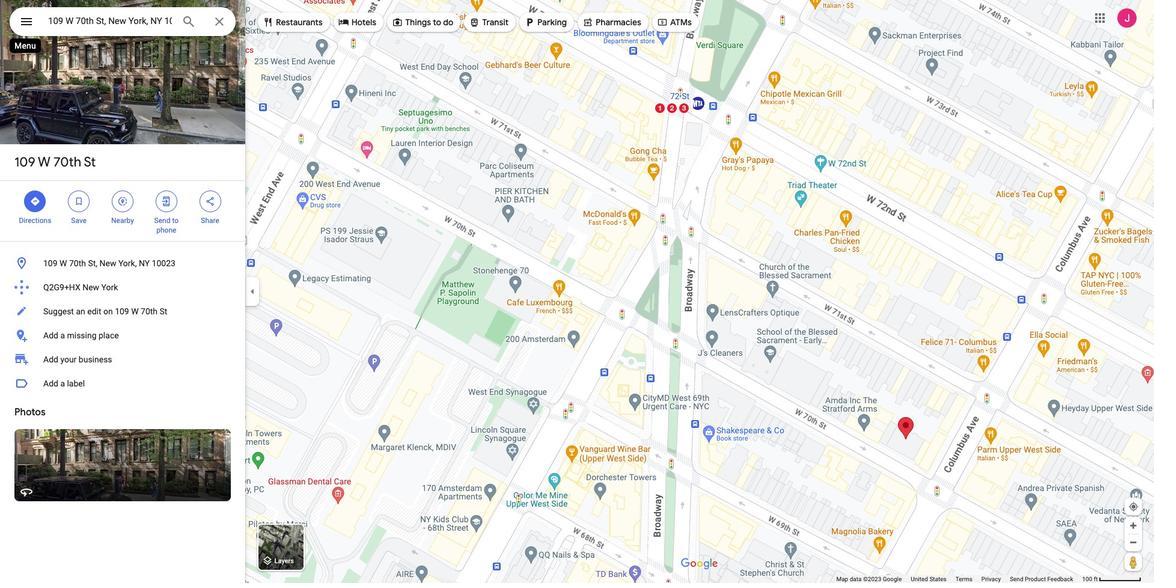 Task type: vqa. For each thing, say whether or not it's contained in the screenshot.
the on
yes



Task type: describe. For each thing, give the bounding box(es) containing it.
add for add a missing place
[[43, 331, 58, 340]]

q2g9+hx
[[43, 283, 80, 292]]

send to phone
[[154, 216, 179, 234]]

data
[[850, 576, 862, 583]]

add for add your business
[[43, 355, 58, 364]]

109 for 109 w 70th st, new york, ny 10023
[[43, 259, 57, 268]]

w for 109 w 70th st, new york, ny 10023
[[60, 259, 67, 268]]

footer inside google maps element
[[837, 575, 1083, 583]]

109 inside button
[[115, 307, 129, 316]]

70th for st
[[53, 154, 81, 171]]

pharmacies
[[596, 17, 641, 28]]

10023
[[152, 259, 175, 268]]

109 w 70th st, new york, ny 10023 button
[[0, 251, 245, 275]]

suggest an edit on 109 w 70th st
[[43, 307, 167, 316]]

q2g9+hx new york
[[43, 283, 118, 292]]

privacy button
[[982, 575, 1001, 583]]

 atms
[[657, 16, 692, 29]]

 parking
[[524, 16, 567, 29]]

©2023
[[863, 576, 882, 583]]

phone
[[156, 226, 176, 234]]

send product feedback button
[[1010, 575, 1073, 583]]

add your business link
[[0, 348, 245, 372]]

70th for st,
[[69, 259, 86, 268]]

send product feedback
[[1010, 576, 1073, 583]]

your
[[60, 355, 77, 364]]

place
[[99, 331, 119, 340]]

york
[[101, 283, 118, 292]]


[[524, 16, 535, 29]]

ny
[[139, 259, 150, 268]]


[[19, 13, 34, 30]]

 button
[[10, 7, 43, 38]]

york,
[[118, 259, 137, 268]]

0 vertical spatial new
[[100, 259, 116, 268]]

missing
[[67, 331, 97, 340]]

100 ft button
[[1083, 576, 1142, 583]]

atms
[[670, 17, 692, 28]]

united
[[911, 576, 928, 583]]

transit
[[482, 17, 509, 28]]

to inside send to phone
[[172, 216, 179, 225]]

save
[[71, 216, 87, 225]]

 restaurants
[[263, 16, 323, 29]]

st inside button
[[160, 307, 167, 316]]

map data ©2023 google
[[837, 576, 902, 583]]

united states
[[911, 576, 947, 583]]

do
[[443, 17, 454, 28]]


[[392, 16, 403, 29]]

google
[[883, 576, 902, 583]]

map
[[837, 576, 848, 583]]

ft
[[1094, 576, 1098, 583]]

send for send to phone
[[154, 216, 170, 225]]


[[117, 195, 128, 208]]


[[30, 195, 41, 208]]


[[469, 16, 480, 29]]



Task type: locate. For each thing, give the bounding box(es) containing it.
1 horizontal spatial send
[[1010, 576, 1024, 583]]

70th
[[53, 154, 81, 171], [69, 259, 86, 268], [141, 307, 158, 316]]

edit
[[87, 307, 101, 316]]

a
[[60, 331, 65, 340], [60, 379, 65, 388]]

1 horizontal spatial 109
[[43, 259, 57, 268]]

70th inside button
[[141, 307, 158, 316]]

2 horizontal spatial 109
[[115, 307, 129, 316]]

109 w 70th st, new york, ny 10023
[[43, 259, 175, 268]]

3 add from the top
[[43, 379, 58, 388]]

add down suggest
[[43, 331, 58, 340]]

 hotels
[[338, 16, 376, 29]]

a left missing at left bottom
[[60, 331, 65, 340]]

1 horizontal spatial w
[[60, 259, 67, 268]]

2 horizontal spatial w
[[131, 307, 139, 316]]

add a label button
[[0, 372, 245, 396]]

109
[[14, 154, 35, 171], [43, 259, 57, 268], [115, 307, 129, 316]]

new left the york
[[82, 283, 99, 292]]

70th up add a missing place 'button'
[[141, 307, 158, 316]]

0 vertical spatial to
[[433, 17, 441, 28]]

an
[[76, 307, 85, 316]]

0 horizontal spatial 109
[[14, 154, 35, 171]]

0 vertical spatial w
[[38, 154, 50, 171]]

to
[[433, 17, 441, 28], [172, 216, 179, 225]]

add left your
[[43, 355, 58, 364]]

1 vertical spatial w
[[60, 259, 67, 268]]

w up 
[[38, 154, 50, 171]]

w for 109 w 70th st
[[38, 154, 50, 171]]

70th left st,
[[69, 259, 86, 268]]

w
[[38, 154, 50, 171], [60, 259, 67, 268], [131, 307, 139, 316]]

send inside send product feedback button
[[1010, 576, 1024, 583]]

feedback
[[1048, 576, 1073, 583]]

a for label
[[60, 379, 65, 388]]

zoom out image
[[1129, 538, 1138, 547]]

w right the on
[[131, 307, 139, 316]]

new
[[100, 259, 116, 268], [82, 283, 99, 292]]

0 vertical spatial send
[[154, 216, 170, 225]]

2 vertical spatial w
[[131, 307, 139, 316]]

st
[[84, 154, 96, 171], [160, 307, 167, 316]]

1 vertical spatial new
[[82, 283, 99, 292]]

 pharmacies
[[583, 16, 641, 29]]

109 for 109 w 70th st
[[14, 154, 35, 171]]


[[263, 16, 274, 29]]

a for missing
[[60, 331, 65, 340]]

directions
[[19, 216, 51, 225]]

0 vertical spatial 109
[[14, 154, 35, 171]]

None field
[[48, 14, 172, 28]]

 transit
[[469, 16, 509, 29]]

things
[[405, 17, 431, 28]]

send left product
[[1010, 576, 1024, 583]]

1 vertical spatial to
[[172, 216, 179, 225]]

states
[[930, 576, 947, 583]]

send
[[154, 216, 170, 225], [1010, 576, 1024, 583]]

business
[[79, 355, 112, 364]]

parking
[[538, 17, 567, 28]]

send for send product feedback
[[1010, 576, 1024, 583]]

0 vertical spatial 70th
[[53, 154, 81, 171]]

q2g9+hx new york button
[[0, 275, 245, 299]]

1 add from the top
[[43, 331, 58, 340]]

109 inside button
[[43, 259, 57, 268]]

st up 
[[84, 154, 96, 171]]

to left do
[[433, 17, 441, 28]]

nearby
[[111, 216, 134, 225]]

privacy
[[982, 576, 1001, 583]]

add for add a label
[[43, 379, 58, 388]]

0 horizontal spatial send
[[154, 216, 170, 225]]


[[161, 195, 172, 208]]

1 vertical spatial add
[[43, 355, 58, 364]]

0 horizontal spatial w
[[38, 154, 50, 171]]

suggest
[[43, 307, 74, 316]]

2 a from the top
[[60, 379, 65, 388]]

zoom in image
[[1129, 521, 1138, 530]]

suggest an edit on 109 w 70th st button
[[0, 299, 245, 323]]

none field inside 109 w 70th st, new york, ny 10023 field
[[48, 14, 172, 28]]

1 horizontal spatial st
[[160, 307, 167, 316]]

109 right the on
[[115, 307, 129, 316]]

100 ft
[[1083, 576, 1098, 583]]

w inside button
[[60, 259, 67, 268]]

label
[[67, 379, 85, 388]]

70th up 
[[53, 154, 81, 171]]

109 up 
[[14, 154, 35, 171]]

109 W 70th St, New York, NY 10023 field
[[10, 7, 236, 36]]

a inside add a missing place 'button'
[[60, 331, 65, 340]]

0 vertical spatial add
[[43, 331, 58, 340]]

add a missing place
[[43, 331, 119, 340]]

to inside  things to do
[[433, 17, 441, 28]]

terms button
[[956, 575, 973, 583]]

109 w 70th st
[[14, 154, 96, 171]]

w up q2g9+hx on the left
[[60, 259, 67, 268]]

show street view coverage image
[[1125, 553, 1142, 571]]

add your business
[[43, 355, 112, 364]]

united states button
[[911, 575, 947, 583]]

on
[[103, 307, 113, 316]]

0 vertical spatial st
[[84, 154, 96, 171]]

layers
[[275, 558, 294, 565]]

collapse side panel image
[[246, 285, 259, 298]]

hotels
[[352, 17, 376, 28]]

1 vertical spatial send
[[1010, 576, 1024, 583]]

add
[[43, 331, 58, 340], [43, 355, 58, 364], [43, 379, 58, 388]]

actions for 109 w 70th st region
[[0, 181, 245, 241]]


[[657, 16, 668, 29]]

0 horizontal spatial to
[[172, 216, 179, 225]]

1 a from the top
[[60, 331, 65, 340]]


[[205, 195, 216, 208]]

1 vertical spatial a
[[60, 379, 65, 388]]

2 vertical spatial 109
[[115, 307, 129, 316]]

2 vertical spatial 70th
[[141, 307, 158, 316]]

100
[[1083, 576, 1093, 583]]


[[583, 16, 593, 29]]

 search field
[[10, 7, 236, 38]]

1 vertical spatial 70th
[[69, 259, 86, 268]]

to up phone
[[172, 216, 179, 225]]

product
[[1025, 576, 1046, 583]]

restaurants
[[276, 17, 323, 28]]

1 horizontal spatial to
[[433, 17, 441, 28]]

add a missing place button
[[0, 323, 245, 348]]

terms
[[956, 576, 973, 583]]

add a label
[[43, 379, 85, 388]]

a left label
[[60, 379, 65, 388]]

1 vertical spatial 109
[[43, 259, 57, 268]]

70th inside button
[[69, 259, 86, 268]]

 things to do
[[392, 16, 454, 29]]

share
[[201, 216, 219, 225]]

photos
[[14, 406, 46, 418]]

show your location image
[[1129, 501, 1139, 512]]

send up phone
[[154, 216, 170, 225]]

google maps element
[[0, 0, 1154, 583]]

109 up q2g9+hx on the left
[[43, 259, 57, 268]]

add inside button
[[43, 379, 58, 388]]

2 vertical spatial add
[[43, 379, 58, 388]]

send inside send to phone
[[154, 216, 170, 225]]

109 w 70th st main content
[[0, 0, 245, 583]]

add left label
[[43, 379, 58, 388]]


[[338, 16, 349, 29]]

a inside add a label button
[[60, 379, 65, 388]]

footer
[[837, 575, 1083, 583]]

footer containing map data ©2023 google
[[837, 575, 1083, 583]]

0 vertical spatial a
[[60, 331, 65, 340]]

2 add from the top
[[43, 355, 58, 364]]

google account: james peterson  
(james.peterson1902@gmail.com) image
[[1118, 8, 1137, 27]]

w inside button
[[131, 307, 139, 316]]

0 horizontal spatial st
[[84, 154, 96, 171]]

add inside 'button'
[[43, 331, 58, 340]]

1 vertical spatial st
[[160, 307, 167, 316]]

new right st,
[[100, 259, 116, 268]]

st up add a missing place 'button'
[[160, 307, 167, 316]]


[[73, 195, 84, 208]]

st,
[[88, 259, 97, 268]]



